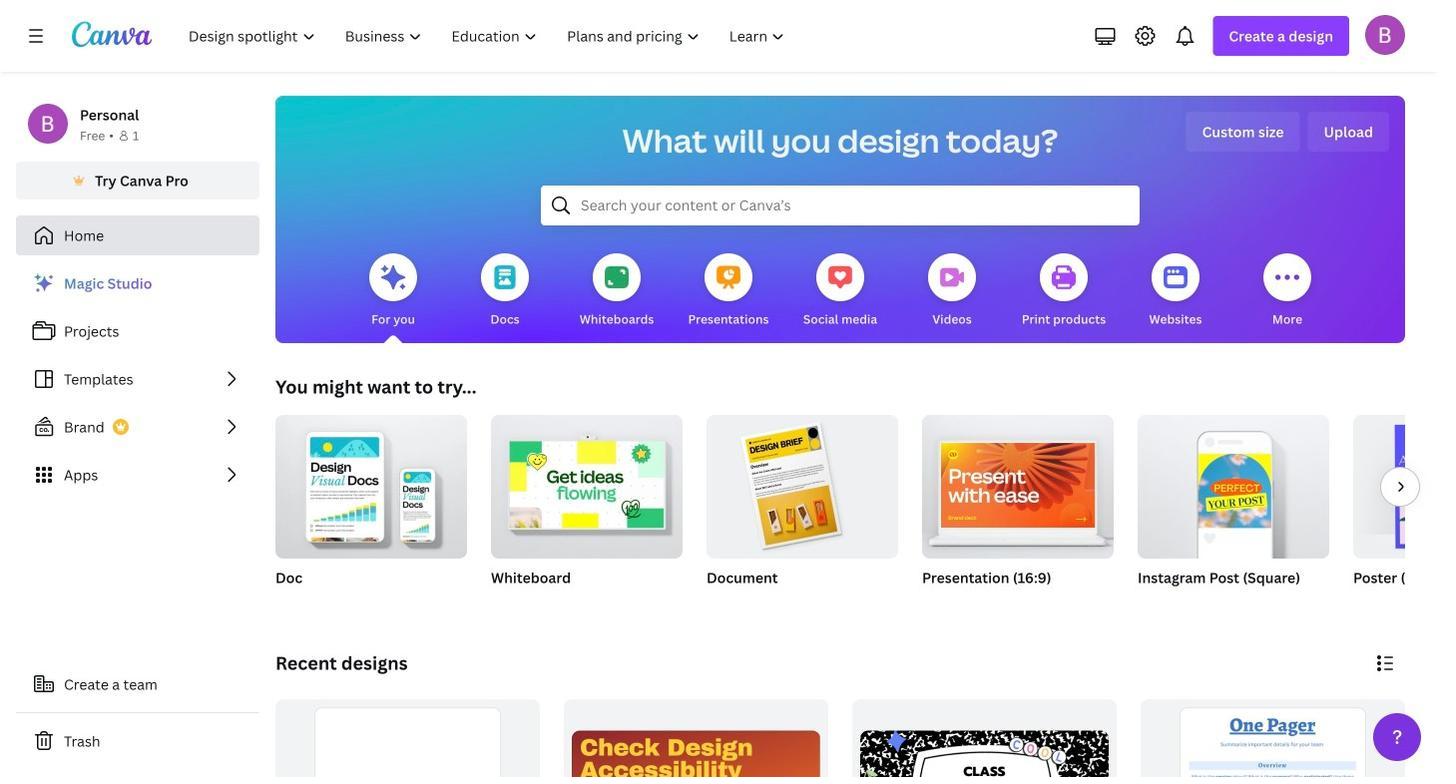 Task type: describe. For each thing, give the bounding box(es) containing it.
top level navigation element
[[176, 16, 802, 56]]

bob builder image
[[1366, 15, 1406, 55]]



Task type: locate. For each thing, give the bounding box(es) containing it.
group
[[276, 407, 467, 613], [276, 407, 467, 559], [491, 407, 683, 613], [491, 407, 683, 559], [707, 407, 899, 613], [707, 407, 899, 559], [922, 415, 1114, 613], [922, 415, 1114, 559], [1138, 415, 1330, 613], [1354, 415, 1438, 613], [276, 700, 540, 778], [564, 700, 829, 778]]

None search field
[[541, 186, 1140, 226]]

list
[[16, 264, 260, 495]]

Search search field
[[581, 187, 1100, 225]]



Task type: vqa. For each thing, say whether or not it's contained in the screenshot.
group
yes



